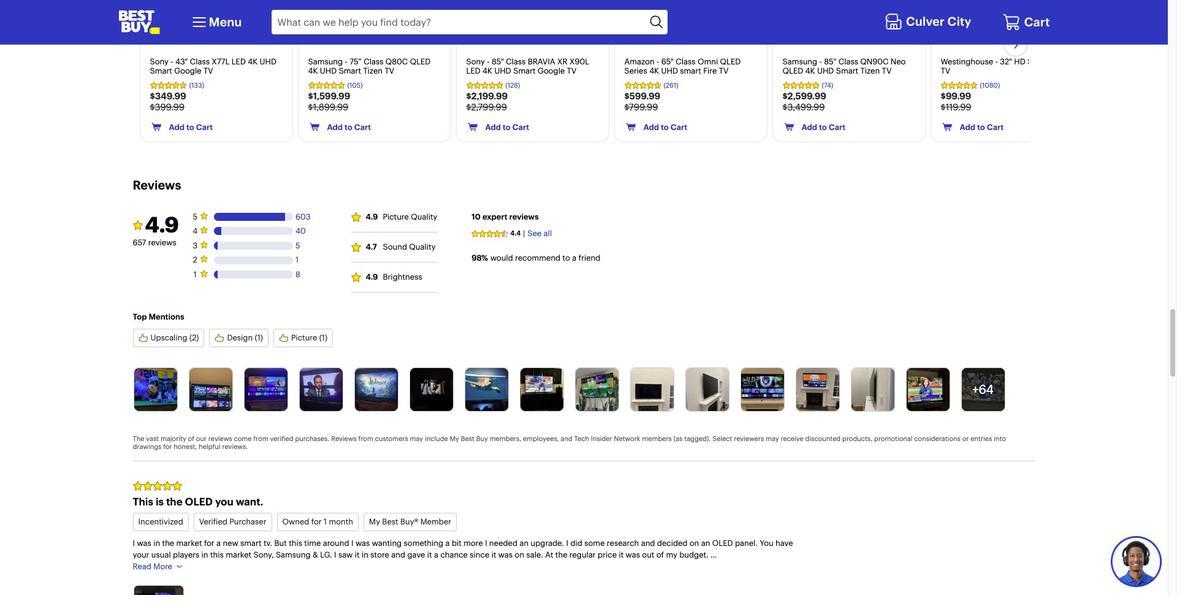 Task type: vqa. For each thing, say whether or not it's contained in the screenshot.


Task type: describe. For each thing, give the bounding box(es) containing it.
samsung for $1,599.99
[[308, 56, 343, 66]]

4k inside samsung - 85" class qn90c neo qled 4k uhd smart tizen tv
[[806, 66, 816, 76]]

verified
[[199, 517, 227, 526]]

samsung - 75" class q80c qled 4k uhd smart tizen tv image
[[313, 0, 436, 41]]

(128)
[[506, 81, 520, 89]]

85" for $2,599.99
[[825, 56, 837, 66]]

promotional
[[875, 434, 913, 443]]

(2)
[[189, 333, 199, 342]]

$1,599.99
[[308, 90, 350, 102]]

hd
[[1015, 56, 1026, 66]]

add to cart button for 399.99
[[145, 118, 219, 137]]

0 vertical spatial reviews
[[133, 177, 181, 192]]

- for $2,599.99 $ 3,499.99
[[820, 56, 823, 66]]

culver city
[[906, 13, 972, 29]]

employees,
[[523, 434, 559, 443]]

sony - 43" class x77l led 4k uhd smart google tv link
[[150, 52, 282, 76]]

sony for $2,199.99
[[467, 56, 485, 66]]

4k inside sony - 85" class bravia xr x90l led 4k uhd smart google tv
[[483, 66, 493, 76]]

to for $599.99 $ 799.99
[[661, 122, 669, 132]]

$ for $99.99
[[941, 101, 946, 113]]

class for $349.99 $ 399.99
[[190, 56, 210, 66]]

samsung - 85" class qn90c neo qled 4k uhd smart tizen tv link
[[783, 52, 916, 76]]

sony - 85" class bravia xr x90l led 4k uhd smart google tv
[[467, 56, 590, 76]]

cart for $2,199.99 $ 2,799.99
[[513, 122, 529, 132]]

2 customer provided image, click to load a larger version image from the left
[[189, 368, 232, 411]]

0 horizontal spatial 5
[[193, 211, 198, 221]]

customers
[[375, 434, 408, 443]]

purchases.
[[295, 434, 330, 443]]

bravia
[[528, 56, 556, 66]]

see all link
[[528, 228, 552, 238]]

4.9 for 4.9 picture quality
[[366, 211, 378, 221]]

(133) link
[[150, 81, 282, 89]]

add to cart for $99.99 $ 119.99
[[960, 122, 1004, 132]]

tv inside amazon - 65" class omni qled series 4k uhd smart fire tv
[[719, 66, 729, 76]]

qled for $1,599.99
[[410, 56, 431, 66]]

our
[[196, 434, 207, 443]]

(1080)
[[981, 81, 1001, 89]]

the
[[133, 434, 144, 443]]

Type to search. Navigate forward to hear suggestions text field
[[271, 10, 647, 34]]

top mentions
[[133, 311, 184, 321]]

read more button
[[133, 561, 185, 572]]

class for $1,599.99 $ 1,899.99
[[364, 56, 384, 66]]

honest,
[[174, 442, 197, 451]]

would
[[491, 253, 513, 262]]

omni
[[698, 56, 718, 66]]

$349.99
[[150, 90, 186, 102]]

2,799.99
[[471, 101, 507, 113]]

1 vertical spatial picture
[[291, 333, 317, 342]]

menu
[[209, 14, 242, 29]]

into
[[994, 434, 1007, 443]]

discounted
[[806, 434, 841, 443]]

read more
[[133, 561, 172, 571]]

98 % would recommend to a friend
[[472, 253, 601, 262]]

series
[[625, 66, 648, 76]]

design
[[227, 333, 253, 342]]

(74)
[[822, 81, 834, 89]]

westinghouse - 32" hd smart roku tv image
[[946, 0, 1069, 44]]

top
[[133, 311, 147, 321]]

quality for 4.7 sound quality
[[409, 241, 436, 251]]

$2,199.99 $ 2,799.99
[[467, 90, 508, 113]]

$ for $599.99
[[625, 101, 629, 113]]

+64 button
[[962, 368, 1006, 412]]

add to cart for $599.99 $ 799.99
[[644, 122, 688, 132]]

4k inside amazon - 65" class omni qled series 4k uhd smart fire tv
[[650, 66, 660, 76]]

799.99
[[629, 101, 658, 113]]

uhd inside samsung - 85" class qn90c neo qled 4k uhd smart tizen tv
[[818, 66, 834, 76]]

reviews inside the vast majority of our reviews come from verified purchases. reviews from customers may include my best buy members, employees, and tech insider network members (as tagged). select reviewers may receive discounted products, promotional considerations or entries into drawings for honest, helpful reviews.
[[208, 434, 232, 443]]

purchaser
[[230, 517, 267, 526]]

all
[[544, 228, 552, 238]]

to for $99.99 $ 119.99
[[978, 122, 986, 132]]

603
[[296, 211, 311, 221]]

add to cart for $349.99 $ 399.99
[[169, 122, 213, 132]]

the
[[166, 495, 183, 508]]

3 customer provided image, click to load a larger version image from the left
[[244, 368, 287, 411]]

$99.99 $ 119.99
[[941, 90, 972, 113]]

14 customer provided image, click to load a larger version image from the left
[[852, 368, 895, 411]]

tv inside westinghouse - 32" hd smart roku tv
[[941, 66, 951, 76]]

add to cart button for 1,899.99
[[303, 118, 377, 137]]

westinghouse - 32" hd smart roku tv
[[941, 56, 1071, 76]]

recommend
[[516, 253, 561, 262]]

43"
[[175, 56, 188, 66]]

$ for $349.99
[[150, 101, 155, 113]]

x90l
[[570, 56, 590, 66]]

majority
[[161, 434, 186, 443]]

(74) link
[[783, 81, 916, 89]]

network
[[614, 434, 641, 443]]

0 vertical spatial 1
[[296, 255, 299, 265]]

add for 3,499.99
[[802, 122, 818, 132]]

8
[[296, 269, 301, 279]]

amazon - 65" class omni qled series 4k uhd smart fire tv
[[625, 56, 741, 76]]

cart icon image
[[1003, 13, 1022, 31]]

sony - 43" class x77l led 4k uhd smart google tv image
[[155, 0, 278, 43]]

entries
[[971, 434, 993, 443]]

add to cart for $2,199.99 $ 2,799.99
[[486, 122, 529, 132]]

to left a
[[563, 253, 570, 262]]

1 from from the left
[[254, 434, 268, 443]]

members,
[[490, 434, 522, 443]]

cart right the cart icon
[[1025, 14, 1051, 29]]

cart link
[[1003, 13, 1051, 31]]

add for 799.99
[[644, 122, 659, 132]]

for inside the vast majority of our reviews come from verified purchases. reviews from customers may include my best buy members, employees, and tech insider network members (as tagged). select reviewers may receive discounted products, promotional considerations or entries into drawings for honest, helpful reviews.
[[163, 442, 172, 451]]

uhd inside sony - 85" class bravia xr x90l led 4k uhd smart google tv
[[495, 66, 512, 76]]

a
[[573, 253, 577, 262]]

westinghouse
[[941, 56, 994, 66]]

smart inside sony - 43" class x77l led 4k uhd smart google tv
[[150, 66, 172, 76]]

oled
[[185, 495, 213, 508]]

tv inside sony - 43" class x77l led 4k uhd smart google tv
[[204, 66, 213, 76]]

$ for $2,599.99
[[783, 101, 788, 113]]

add to cart button for 799.99
[[620, 118, 694, 137]]

$1,599.99 $ 1,899.99
[[308, 90, 350, 113]]

read
[[133, 561, 151, 571]]

7 customer provided image, click to load a larger version image from the left
[[465, 368, 508, 411]]

reviews.
[[222, 442, 248, 451]]

10 expert reviews
[[472, 211, 539, 221]]

cart for $1,599.99 $ 1,899.99
[[354, 122, 371, 132]]

qled inside samsung - 85" class qn90c neo qled 4k uhd smart tizen tv
[[783, 66, 804, 76]]

add for 1,899.99
[[327, 122, 343, 132]]

|
[[523, 228, 525, 238]]

4k inside sony - 43" class x77l led 4k uhd smart google tv
[[248, 56, 258, 66]]

class for $2,199.99 $ 2,799.99
[[506, 56, 526, 66]]

of
[[188, 434, 194, 443]]

culver
[[906, 13, 945, 29]]

my best buy® member
[[369, 517, 452, 526]]

(1) for picture (1)
[[319, 333, 328, 342]]

smart inside samsung - 75" class q80c qled 4k uhd smart tizen tv
[[339, 66, 361, 76]]

culver city button
[[885, 11, 975, 34]]

upscaling (2)
[[151, 333, 199, 342]]

657 reviews
[[133, 237, 176, 247]]

best inside the vast majority of our reviews come from verified purchases. reviews from customers may include my best buy members, employees, and tech insider network members (as tagged). select reviewers may receive discounted products, promotional considerations or entries into drawings for honest, helpful reviews.
[[461, 434, 475, 443]]

smart inside westinghouse - 32" hd smart roku tv
[[1028, 56, 1051, 66]]

%
[[482, 253, 488, 262]]

bestbuy.com image
[[118, 10, 160, 34]]

fire
[[704, 66, 717, 76]]

samsung - 85" class qn90c neo qled 4k uhd smart tizen tv image
[[788, 0, 911, 40]]

11 customer provided image, click to load a larger version image from the left
[[686, 368, 729, 411]]

399.99
[[155, 101, 185, 113]]

1 horizontal spatial picture
[[383, 211, 409, 221]]

$ for $2,199.99
[[467, 101, 471, 113]]

verified purchaser button
[[194, 513, 272, 531]]

x77l
[[212, 56, 230, 66]]

add to cart for $2,599.99 $ 3,499.99
[[802, 122, 846, 132]]

0 horizontal spatial reviews
[[148, 237, 176, 247]]

(261) link
[[625, 81, 757, 89]]

led inside sony - 85" class bravia xr x90l led 4k uhd smart google tv
[[467, 66, 481, 76]]

1 customer provided image, click to load a larger version image from the left
[[134, 368, 177, 411]]



Task type: locate. For each thing, give the bounding box(es) containing it.
6 - from the left
[[996, 56, 999, 66]]

tv up $99.99
[[941, 66, 951, 76]]

menu button
[[189, 12, 242, 32]]

4 $ from the left
[[625, 101, 629, 113]]

smart up (105)
[[339, 66, 361, 76]]

add to cart button for 2,799.99
[[462, 118, 536, 137]]

google
[[174, 66, 202, 76], [538, 66, 565, 76]]

add down the '2,799.99'
[[486, 122, 501, 132]]

tv right bravia on the top
[[567, 66, 577, 76]]

for inside dropdown button
[[312, 517, 322, 526]]

0 horizontal spatial google
[[174, 66, 202, 76]]

0 horizontal spatial led
[[232, 56, 246, 66]]

amazon - 65" class omni qled series 4k uhd smart fire tv image
[[630, 0, 752, 41]]

to
[[186, 122, 194, 132], [345, 122, 353, 132], [503, 122, 511, 132], [661, 122, 669, 132], [820, 122, 827, 132], [978, 122, 986, 132], [563, 253, 570, 262]]

best buy help human beacon image
[[1111, 535, 1163, 587]]

4.9 down 4.7
[[366, 271, 378, 281]]

brightness
[[383, 271, 422, 281]]

customer provided image, click to load a larger version image up "verified"
[[244, 368, 287, 411]]

4.9 for 4.9 brightness
[[366, 271, 378, 281]]

class inside samsung - 75" class q80c qled 4k uhd smart tizen tv
[[364, 56, 384, 66]]

customer provided image, click to load a larger version image up the vast
[[134, 368, 177, 411]]

1 horizontal spatial (1)
[[319, 333, 328, 342]]

google up (128) link
[[538, 66, 565, 76]]

cart down (1080)
[[988, 122, 1004, 132]]

0 horizontal spatial reviews
[[133, 177, 181, 192]]

5 class from the left
[[839, 56, 859, 66]]

0 horizontal spatial picture
[[291, 333, 317, 342]]

85" inside samsung - 85" class qn90c neo qled 4k uhd smart tizen tv
[[825, 56, 837, 66]]

1 left month
[[324, 517, 327, 526]]

5 add from the left
[[802, 122, 818, 132]]

uhd up (261)
[[662, 66, 678, 76]]

samsung - 75" class q80c qled 4k uhd smart tizen tv link
[[308, 52, 441, 76]]

best
[[461, 434, 475, 443], [382, 517, 399, 526]]

- inside sony - 85" class bravia xr x90l led 4k uhd smart google tv
[[487, 56, 490, 66]]

for right the vast
[[163, 442, 172, 451]]

3,499.99
[[788, 101, 825, 113]]

- up the "(74)"
[[820, 56, 823, 66]]

quality for 4.9 picture quality
[[411, 211, 438, 221]]

add to cart down 399.99
[[169, 122, 213, 132]]

1 horizontal spatial may
[[766, 434, 779, 443]]

65"
[[662, 56, 674, 66]]

1 horizontal spatial google
[[538, 66, 565, 76]]

1 horizontal spatial 85"
[[825, 56, 837, 66]]

1 add to cart from the left
[[169, 122, 213, 132]]

add down 119.99
[[960, 122, 976, 132]]

0 horizontal spatial for
[[163, 442, 172, 451]]

samsung left 75"
[[308, 56, 343, 66]]

- for $599.99 $ 799.99
[[657, 56, 660, 66]]

1 horizontal spatial tizen
[[861, 66, 880, 76]]

class for $599.99 $ 799.99
[[676, 56, 696, 66]]

best left buy
[[461, 434, 475, 443]]

add to cart down 799.99
[[644, 122, 688, 132]]

smart inside samsung - 85" class qn90c neo qled 4k uhd smart tizen tv
[[837, 66, 859, 76]]

add for 2,799.99
[[486, 122, 501, 132]]

add to cart button for 3,499.99
[[778, 118, 852, 137]]

class for $2,599.99 $ 3,499.99
[[839, 56, 859, 66]]

qled up $2,599.99
[[783, 66, 804, 76]]

the vast majority of our reviews come from verified purchases. reviews from customers may include my best buy members, employees, and tech insider network members (as tagged). select reviewers may receive discounted products, promotional considerations or entries into drawings for honest, helpful reviews.
[[133, 434, 1007, 451]]

reviews right 657
[[148, 237, 176, 247]]

2 vertical spatial 1
[[324, 517, 327, 526]]

my inside dropdown button
[[369, 517, 380, 526]]

2 - from the left
[[345, 56, 348, 66]]

0 horizontal spatial best
[[382, 517, 399, 526]]

add to cart button down 3,499.99
[[778, 118, 852, 137]]

2
[[193, 255, 197, 265]]

85" up $2,199.99
[[492, 56, 504, 66]]

1 google from the left
[[174, 66, 202, 76]]

cart down (105)
[[354, 122, 371, 132]]

119.99
[[946, 101, 972, 113]]

expert
[[483, 211, 508, 221]]

customer provided image, click to load a larger version image
[[134, 368, 177, 411], [189, 368, 232, 411], [244, 368, 287, 411], [300, 368, 343, 411], [355, 368, 398, 411], [410, 368, 453, 411], [465, 368, 508, 411], [521, 368, 563, 411], [576, 368, 619, 411], [631, 368, 674, 411], [686, 368, 729, 411], [741, 368, 784, 411], [797, 368, 840, 411], [852, 368, 895, 411], [907, 368, 950, 411], [962, 368, 1005, 411]]

add to cart for $1,599.99 $ 1,899.99
[[327, 122, 371, 132]]

reviews inside the vast majority of our reviews come from verified purchases. reviews from customers may include my best buy members, employees, and tech insider network members (as tagged). select reviewers may receive discounted products, promotional considerations or entries into drawings for honest, helpful reviews.
[[331, 434, 357, 443]]

add to cart button down 799.99
[[620, 118, 694, 137]]

1 horizontal spatial reviews
[[331, 434, 357, 443]]

$2,199.99
[[467, 90, 508, 102]]

2 horizontal spatial reviews
[[510, 211, 539, 221]]

- left 43"
[[171, 56, 173, 66]]

smart right hd
[[1028, 56, 1051, 66]]

from left customers
[[359, 434, 374, 443]]

tv inside samsung - 85" class qn90c neo qled 4k uhd smart tizen tv
[[882, 66, 892, 76]]

1 (1) from the left
[[255, 333, 263, 342]]

8 customer provided image, click to load a larger version image from the left
[[521, 368, 563, 411]]

1 vertical spatial reviews
[[148, 237, 176, 247]]

cart for $2,599.99 $ 3,499.99
[[829, 122, 846, 132]]

- for $349.99 $ 399.99
[[171, 56, 173, 66]]

best left 'buy®'
[[382, 517, 399, 526]]

(as
[[674, 434, 683, 443]]

tizen up (74) link
[[861, 66, 880, 76]]

samsung - 85" class qn90c neo qled 4k uhd smart tizen tv
[[783, 56, 906, 76]]

1 horizontal spatial samsung
[[783, 56, 818, 66]]

reviews up |
[[510, 211, 539, 221]]

my inside the vast majority of our reviews come from verified purchases. reviews from customers may include my best buy members, employees, and tech insider network members (as tagged). select reviewers may receive discounted products, promotional considerations or entries into drawings for honest, helpful reviews.
[[450, 434, 459, 443]]

$ inside "$599.99 $ 799.99"
[[625, 101, 629, 113]]

sony for $349.99
[[150, 56, 169, 66]]

0 horizontal spatial sony
[[150, 56, 169, 66]]

6 add to cart button from the left
[[936, 118, 1010, 137]]

neo
[[891, 56, 906, 66]]

reviews right 'our'
[[208, 434, 232, 443]]

uhd up the "(74)"
[[818, 66, 834, 76]]

4 add to cart button from the left
[[620, 118, 694, 137]]

to for $2,199.99 $ 2,799.99
[[503, 122, 511, 132]]

1 horizontal spatial 1
[[296, 255, 299, 265]]

to down 3,499.99
[[820, 122, 827, 132]]

0 horizontal spatial (1)
[[255, 333, 263, 342]]

4
[[193, 226, 198, 236]]

design (1)
[[227, 333, 263, 342]]

4 add from the left
[[644, 122, 659, 132]]

1 up 8
[[296, 255, 299, 265]]

tizen inside samsung - 85" class qn90c neo qled 4k uhd smart tizen tv
[[861, 66, 880, 76]]

customer provided image, click to load a larger version image up buy
[[465, 368, 508, 411]]

- left 65"
[[657, 56, 660, 66]]

members
[[642, 434, 672, 443]]

5 $ from the left
[[783, 101, 788, 113]]

657
[[133, 237, 146, 247]]

xr
[[558, 56, 568, 66]]

add to cart down 3,499.99
[[802, 122, 846, 132]]

buy
[[476, 434, 488, 443]]

6 add from the left
[[960, 122, 976, 132]]

customer provided image, click to load a larger version image up purchases.
[[300, 368, 343, 411]]

(261)
[[664, 81, 679, 89]]

2 may from the left
[[766, 434, 779, 443]]

quality
[[411, 211, 438, 221], [409, 241, 436, 251]]

- inside samsung - 85" class qn90c neo qled 4k uhd smart tizen tv
[[820, 56, 823, 66]]

0 horizontal spatial samsung
[[308, 56, 343, 66]]

1 add to cart button from the left
[[145, 118, 219, 137]]

led inside sony - 43" class x77l led 4k uhd smart google tv
[[232, 56, 246, 66]]

my best buy® member button
[[364, 513, 457, 531]]

$599.99 $ 799.99
[[625, 90, 661, 113]]

1 vertical spatial best
[[382, 517, 399, 526]]

you
[[215, 495, 234, 508]]

2 (1) from the left
[[319, 333, 328, 342]]

5 up 4 in the left of the page
[[193, 211, 198, 221]]

1 tizen from the left
[[363, 66, 383, 76]]

1 horizontal spatial sony
[[467, 56, 485, 66]]

1 vertical spatial reviews
[[331, 434, 357, 443]]

and
[[561, 434, 573, 443]]

upscaling
[[151, 333, 187, 342]]

cart down '(133)'
[[196, 122, 213, 132]]

5 down "40"
[[296, 240, 300, 250]]

tizen inside samsung - 75" class q80c qled 4k uhd smart tizen tv
[[363, 66, 383, 76]]

sony
[[150, 56, 169, 66], [467, 56, 485, 66]]

3 tv from the left
[[567, 66, 577, 76]]

add to cart down 1,899.99
[[327, 122, 371, 132]]

google inside sony - 43" class x77l led 4k uhd smart google tv
[[174, 66, 202, 76]]

samsung for $2,599.99
[[783, 56, 818, 66]]

2 class from the left
[[364, 56, 384, 66]]

1 horizontal spatial led
[[467, 66, 481, 76]]

1 horizontal spatial for
[[312, 517, 322, 526]]

verified purchaser
[[199, 517, 267, 526]]

add down 399.99
[[169, 122, 185, 132]]

0 vertical spatial quality
[[411, 211, 438, 221]]

0 vertical spatial picture
[[383, 211, 409, 221]]

customer provided image, click to load a larger version image inside +64 button
[[962, 368, 1005, 411]]

(105) link
[[308, 81, 441, 89]]

85" up the "(74)"
[[825, 56, 837, 66]]

3 - from the left
[[487, 56, 490, 66]]

1 sony from the left
[[150, 56, 169, 66]]

15 customer provided image, click to load a larger version image from the left
[[907, 368, 950, 411]]

2 samsung from the left
[[783, 56, 818, 66]]

add to cart button down the '2,799.99'
[[462, 118, 536, 137]]

13 customer provided image, click to load a larger version image from the left
[[797, 368, 840, 411]]

to down the '2,799.99'
[[503, 122, 511, 132]]

6 tv from the left
[[941, 66, 951, 76]]

4 add to cart from the left
[[644, 122, 688, 132]]

1 vertical spatial my
[[369, 517, 380, 526]]

tv right 'fire'
[[719, 66, 729, 76]]

products,
[[843, 434, 873, 443]]

85" inside sony - 85" class bravia xr x90l led 4k uhd smart google tv
[[492, 56, 504, 66]]

to down 1,899.99
[[345, 122, 353, 132]]

1 add from the left
[[169, 122, 185, 132]]

amazon
[[625, 56, 655, 66]]

tv up (105) link
[[385, 66, 395, 76]]

2 horizontal spatial 1
[[324, 517, 327, 526]]

add to cart button for 119.99
[[936, 118, 1010, 137]]

1 horizontal spatial from
[[359, 434, 374, 443]]

4k up "$1,599.99"
[[308, 66, 318, 76]]

2 tizen from the left
[[861, 66, 880, 76]]

or
[[963, 434, 969, 443]]

smart inside sony - 85" class bravia xr x90l led 4k uhd smart google tv
[[514, 66, 536, 76]]

5 add to cart from the left
[[802, 122, 846, 132]]

uhd inside sony - 43" class x77l led 4k uhd smart google tv
[[260, 56, 277, 66]]

google up '(133)'
[[174, 66, 202, 76]]

5 - from the left
[[820, 56, 823, 66]]

- for $99.99 $ 119.99
[[996, 56, 999, 66]]

customer provided image, click to load a larger version image up insider
[[576, 368, 619, 411]]

2 tv from the left
[[385, 66, 395, 76]]

customer provided image, click to load a larger version image up members in the right bottom of the page
[[631, 368, 674, 411]]

4k up $2,199.99
[[483, 66, 493, 76]]

customer provided image, click to load a larger version image up reviewers
[[741, 368, 784, 411]]

1 vertical spatial 1
[[194, 269, 197, 279]]

smart left 43"
[[150, 66, 172, 76]]

drawings
[[133, 442, 162, 451]]

3 add to cart button from the left
[[462, 118, 536, 137]]

add for 119.99
[[960, 122, 976, 132]]

3
[[193, 240, 198, 250]]

uhd inside samsung - 75" class q80c qled 4k uhd smart tizen tv
[[320, 66, 337, 76]]

$ inside $2,599.99 $ 3,499.99
[[783, 101, 788, 113]]

samsung inside samsung - 85" class qn90c neo qled 4k uhd smart tizen tv
[[783, 56, 818, 66]]

sony - 85" class bravia xr x90l led 4k uhd smart google tv link
[[467, 52, 599, 76]]

0 horizontal spatial 85"
[[492, 56, 504, 66]]

samsung inside samsung - 75" class q80c qled 4k uhd smart tizen tv
[[308, 56, 343, 66]]

4 tv from the left
[[719, 66, 729, 76]]

4.4
[[511, 229, 521, 238]]

1 horizontal spatial qled
[[721, 56, 741, 66]]

0 horizontal spatial may
[[410, 434, 423, 443]]

2 sony from the left
[[467, 56, 485, 66]]

9 customer provided image, click to load a larger version image from the left
[[576, 368, 619, 411]]

$ inside $1,599.99 $ 1,899.99
[[308, 101, 313, 113]]

4 - from the left
[[657, 56, 660, 66]]

tagged).
[[685, 434, 711, 443]]

- inside samsung - 75" class q80c qled 4k uhd smart tizen tv
[[345, 56, 348, 66]]

class inside sony - 43" class x77l led 4k uhd smart google tv
[[190, 56, 210, 66]]

4k inside samsung - 75" class q80c qled 4k uhd smart tizen tv
[[308, 66, 318, 76]]

class inside samsung - 85" class qn90c neo qled 4k uhd smart tizen tv
[[839, 56, 859, 66]]

1 down 2
[[194, 269, 197, 279]]

tv inside sony - 85" class bravia xr x90l led 4k uhd smart google tv
[[567, 66, 577, 76]]

(128) link
[[467, 81, 599, 89]]

customer provided image, click to load a larger version image up entries
[[962, 368, 1005, 411]]

4k right x77l
[[248, 56, 258, 66]]

3 $ from the left
[[467, 101, 471, 113]]

may
[[410, 434, 423, 443], [766, 434, 779, 443]]

2 horizontal spatial qled
[[783, 66, 804, 76]]

led up $2,199.99
[[467, 66, 481, 76]]

16 customer provided image, click to load a larger version image from the left
[[962, 368, 1005, 411]]

cart for $99.99 $ 119.99
[[988, 122, 1004, 132]]

- left '32"' at the right top of page
[[996, 56, 999, 66]]

reviews right purchases.
[[331, 434, 357, 443]]

$2,599.99 $ 3,499.99
[[783, 90, 827, 113]]

smart
[[680, 66, 702, 76]]

2 vertical spatial reviews
[[208, 434, 232, 443]]

1 tv from the left
[[204, 66, 213, 76]]

3 add to cart from the left
[[486, 122, 529, 132]]

3 add from the left
[[486, 122, 501, 132]]

10 customer provided image, click to load a larger version image from the left
[[631, 368, 674, 411]]

customer provided image, click to load a larger version image up customers
[[355, 368, 398, 411]]

2 google from the left
[[538, 66, 565, 76]]

tv up (74) link
[[882, 66, 892, 76]]

to down '(133)'
[[186, 122, 194, 132]]

sony inside sony - 85" class bravia xr x90l led 4k uhd smart google tv
[[467, 56, 485, 66]]

uhd up "$1,599.99"
[[320, 66, 337, 76]]

this
[[133, 495, 153, 508]]

$ inside $99.99 $ 119.99
[[941, 101, 946, 113]]

add to cart button down 119.99
[[936, 118, 1010, 137]]

4.9 for 4.9
[[145, 211, 179, 238]]

may left include
[[410, 434, 423, 443]]

0 horizontal spatial from
[[254, 434, 268, 443]]

add to cart button down 1,899.99
[[303, 118, 377, 137]]

cart down (261)
[[671, 122, 688, 132]]

city
[[948, 13, 972, 29]]

qled right q80c
[[410, 56, 431, 66]]

cart
[[1025, 14, 1051, 29], [196, 122, 213, 132], [354, 122, 371, 132], [513, 122, 529, 132], [671, 122, 688, 132], [829, 122, 846, 132], [988, 122, 1004, 132]]

$ inside $349.99 $ 399.99
[[150, 101, 155, 113]]

0 horizontal spatial my
[[369, 517, 380, 526]]

(105)
[[348, 81, 363, 89]]

1 horizontal spatial reviews
[[208, 434, 232, 443]]

quality up the 4.7 sound quality
[[411, 211, 438, 221]]

(133)
[[189, 81, 204, 89]]

4k left 65"
[[650, 66, 660, 76]]

0 vertical spatial my
[[450, 434, 459, 443]]

cart down (128)
[[513, 122, 529, 132]]

customer provided image, click to load a larger version image up include
[[410, 368, 453, 411]]

1 inside dropdown button
[[324, 517, 327, 526]]

class right 75"
[[364, 56, 384, 66]]

1 may from the left
[[410, 434, 423, 443]]

uhd up (128)
[[495, 66, 512, 76]]

5 tv from the left
[[882, 66, 892, 76]]

4 customer provided image, click to load a larger version image from the left
[[300, 368, 343, 411]]

smart up (128) link
[[514, 66, 536, 76]]

85"
[[492, 56, 504, 66], [825, 56, 837, 66]]

1 $ from the left
[[150, 101, 155, 113]]

$ for $1,599.99
[[308, 101, 313, 113]]

6 $ from the left
[[941, 101, 946, 113]]

1 vertical spatial quality
[[409, 241, 436, 251]]

2 $ from the left
[[308, 101, 313, 113]]

0 vertical spatial reviews
[[510, 211, 539, 221]]

add for 399.99
[[169, 122, 185, 132]]

add down 3,499.99
[[802, 122, 818, 132]]

2 85" from the left
[[825, 56, 837, 66]]

tizen up (105) link
[[363, 66, 383, 76]]

sony - 43" class x77l led 4k uhd smart google tv
[[150, 56, 277, 76]]

add to cart button
[[145, 118, 219, 137], [303, 118, 377, 137], [462, 118, 536, 137], [620, 118, 694, 137], [778, 118, 852, 137], [936, 118, 1010, 137]]

(1080) link
[[941, 81, 1074, 89]]

qled right 'fire'
[[721, 56, 741, 66]]

add down 799.99
[[644, 122, 659, 132]]

40
[[296, 226, 306, 236]]

from right come
[[254, 434, 268, 443]]

amazon - 65" class omni qled series 4k uhd smart fire tv link
[[625, 52, 757, 76]]

uhd inside amazon - 65" class omni qled series 4k uhd smart fire tv
[[662, 66, 678, 76]]

1 vertical spatial 5
[[296, 240, 300, 250]]

buy®
[[401, 517, 419, 526]]

1 - from the left
[[171, 56, 173, 66]]

customer provided image, click to load a larger version image up discounted
[[797, 368, 840, 411]]

add to cart button down 399.99
[[145, 118, 219, 137]]

to for $349.99 $ 399.99
[[186, 122, 194, 132]]

quality right the sound
[[409, 241, 436, 251]]

want.
[[236, 495, 263, 508]]

- up $2,199.99
[[487, 56, 490, 66]]

cart down the "(74)"
[[829, 122, 846, 132]]

samsung
[[308, 56, 343, 66], [783, 56, 818, 66]]

cart for $349.99 $ 399.99
[[196, 122, 213, 132]]

2 add to cart button from the left
[[303, 118, 377, 137]]

12 customer provided image, click to load a larger version image from the left
[[741, 368, 784, 411]]

0 vertical spatial for
[[163, 442, 172, 451]]

0 vertical spatial 5
[[193, 211, 198, 221]]

1 horizontal spatial best
[[461, 434, 475, 443]]

1 horizontal spatial my
[[450, 434, 459, 443]]

verified
[[270, 434, 294, 443]]

class inside amazon - 65" class omni qled series 4k uhd smart fire tv
[[676, 56, 696, 66]]

0 horizontal spatial tizen
[[363, 66, 383, 76]]

- inside amazon - 65" class omni qled series 4k uhd smart fire tv
[[657, 56, 660, 66]]

led right x77l
[[232, 56, 246, 66]]

westinghouse - 32" hd smart roku tv link
[[941, 52, 1074, 76]]

5 customer provided image, click to load a larger version image from the left
[[355, 368, 398, 411]]

picture (1)
[[291, 333, 328, 342]]

uhd right x77l
[[260, 56, 277, 66]]

owned for 1 month
[[282, 517, 353, 526]]

2 from from the left
[[359, 434, 374, 443]]

class inside sony - 85" class bravia xr x90l led 4k uhd smart google tv
[[506, 56, 526, 66]]

reviews
[[510, 211, 539, 221], [148, 237, 176, 247], [208, 434, 232, 443]]

cart for $599.99 $ 799.99
[[671, 122, 688, 132]]

$599.99
[[625, 90, 661, 102]]

2 add from the left
[[327, 122, 343, 132]]

(1) for design (1)
[[255, 333, 263, 342]]

0 horizontal spatial 1
[[194, 269, 197, 279]]

- for $2,199.99 $ 2,799.99
[[487, 56, 490, 66]]

sony inside sony - 43" class x77l led 4k uhd smart google tv
[[150, 56, 169, 66]]

sound
[[383, 241, 407, 251]]

85" for $2,199.99
[[492, 56, 504, 66]]

4.9 left 4 in the left of the page
[[145, 211, 179, 238]]

qled inside amazon - 65" class omni qled series 4k uhd smart fire tv
[[721, 56, 741, 66]]

1 vertical spatial for
[[312, 517, 322, 526]]

my right include
[[450, 434, 459, 443]]

tv
[[204, 66, 213, 76], [385, 66, 395, 76], [567, 66, 577, 76], [719, 66, 729, 76], [882, 66, 892, 76], [941, 66, 951, 76]]

month
[[329, 517, 353, 526]]

is
[[156, 495, 164, 508]]

to down (261)
[[661, 122, 669, 132]]

to for $1,599.99 $ 1,899.99
[[345, 122, 353, 132]]

my right month
[[369, 517, 380, 526]]

4k up $2,599.99
[[806, 66, 816, 76]]

- for $1,599.99 $ 1,899.99
[[345, 56, 348, 66]]

0 vertical spatial best
[[461, 434, 475, 443]]

- inside sony - 43" class x77l led 4k uhd smart google tv
[[171, 56, 173, 66]]

1 samsung from the left
[[308, 56, 343, 66]]

10
[[472, 211, 481, 221]]

0 horizontal spatial qled
[[410, 56, 431, 66]]

google inside sony - 85" class bravia xr x90l led 4k uhd smart google tv
[[538, 66, 565, 76]]

4 class from the left
[[676, 56, 696, 66]]

2 add to cart from the left
[[327, 122, 371, 132]]

qled for $599.99
[[721, 56, 741, 66]]

to for $2,599.99 $ 3,499.99
[[820, 122, 827, 132]]

3 class from the left
[[506, 56, 526, 66]]

4.9 picture quality
[[366, 211, 438, 221]]

member
[[421, 517, 452, 526]]

5 add to cart button from the left
[[778, 118, 852, 137]]

1 horizontal spatial 5
[[296, 240, 300, 250]]

best inside my best buy® member dropdown button
[[382, 517, 399, 526]]

sony - 85" class bravia xr x90l led 4k uhd smart google tv image
[[471, 0, 594, 38]]

tv inside samsung - 75" class q80c qled 4k uhd smart tizen tv
[[385, 66, 395, 76]]

1 85" from the left
[[492, 56, 504, 66]]

class right 65"
[[676, 56, 696, 66]]

add to cart down the '2,799.99'
[[486, 122, 529, 132]]

owned for 1 month button
[[277, 513, 359, 531]]

qled inside samsung - 75" class q80c qled 4k uhd smart tizen tv
[[410, 56, 431, 66]]

- inside westinghouse - 32" hd smart roku tv
[[996, 56, 999, 66]]

$ inside $2,199.99 $ 2,799.99
[[467, 101, 471, 113]]

picture up the sound
[[383, 211, 409, 221]]

1,899.99
[[313, 101, 349, 113]]

6 customer provided image, click to load a larger version image from the left
[[410, 368, 453, 411]]

6 add to cart from the left
[[960, 122, 1004, 132]]

1 class from the left
[[190, 56, 210, 66]]



